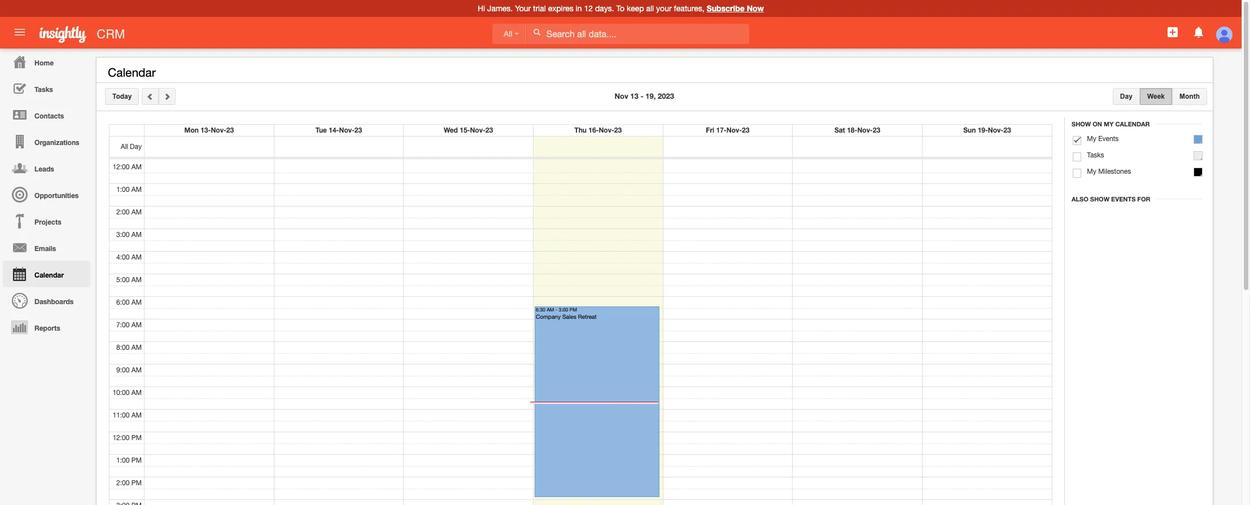Task type: vqa. For each thing, say whether or not it's contained in the screenshot.
'Thanks for connecting'
no



Task type: locate. For each thing, give the bounding box(es) containing it.
2 vertical spatial calendar
[[34, 271, 64, 280]]

0 horizontal spatial tasks
[[34, 85, 53, 94]]

nov-
[[211, 126, 226, 134], [339, 126, 355, 134], [470, 126, 486, 134], [599, 126, 615, 134], [727, 126, 742, 134], [858, 126, 873, 134], [989, 126, 1004, 134]]

3:00 am
[[116, 231, 142, 239]]

now
[[747, 3, 764, 13]]

0 horizontal spatial day
[[130, 143, 142, 151]]

2 23 from the left
[[355, 126, 362, 134]]

calendar up today button
[[108, 66, 156, 79]]

1 23 from the left
[[226, 126, 234, 134]]

1 horizontal spatial 3:00
[[559, 307, 569, 313]]

-
[[641, 92, 644, 101], [556, 307, 558, 313]]

navigation
[[0, 49, 90, 341]]

am for 7:00 am
[[131, 321, 142, 329]]

am for 10:00 am
[[131, 389, 142, 397]]

1 vertical spatial -
[[556, 307, 558, 313]]

12:00 for 12:00 pm
[[113, 434, 130, 442]]

1 vertical spatial 2:00
[[116, 480, 130, 488]]

nov
[[615, 92, 629, 101]]

today button
[[105, 88, 139, 105]]

0 vertical spatial 12:00
[[113, 163, 130, 171]]

1 vertical spatial 3:00
[[559, 307, 569, 313]]

2 12:00 from the top
[[113, 434, 130, 442]]

23 right '15-'
[[486, 126, 493, 134]]

2 nov- from the left
[[339, 126, 355, 134]]

1 vertical spatial 12:00
[[113, 434, 130, 442]]

23 right 16-
[[615, 126, 622, 134]]

1 vertical spatial tasks
[[1088, 151, 1105, 159]]

am for 8:00 am
[[131, 344, 142, 352]]

12:00 down 'all day'
[[113, 163, 130, 171]]

0 vertical spatial all
[[504, 29, 513, 38]]

events down show on my calendar
[[1099, 135, 1119, 143]]

am
[[131, 163, 142, 171], [131, 186, 142, 194], [131, 208, 142, 216], [131, 231, 142, 239], [131, 254, 142, 262], [131, 276, 142, 284], [131, 299, 142, 307], [547, 307, 554, 313], [131, 321, 142, 329], [131, 344, 142, 352], [131, 367, 142, 375], [131, 389, 142, 397], [131, 412, 142, 420]]

10:00 am
[[113, 389, 142, 397]]

5:00 am
[[116, 276, 142, 284]]

events left for
[[1112, 195, 1136, 203]]

today
[[112, 93, 132, 101]]

am up 2:00 am
[[131, 186, 142, 194]]

am for 4:00 am
[[131, 254, 142, 262]]

all day
[[121, 143, 142, 151]]

show right also
[[1091, 195, 1110, 203]]

am right 8:00
[[131, 344, 142, 352]]

my right my events checkbox in the top of the page
[[1088, 135, 1097, 143]]

pm for 2:00 pm
[[131, 480, 142, 488]]

3:00 up sales
[[559, 307, 569, 313]]

0 vertical spatial 3:00
[[116, 231, 130, 239]]

am for 9:00 am
[[131, 367, 142, 375]]

projects link
[[3, 208, 90, 234]]

am right 5:00
[[131, 276, 142, 284]]

1 12:00 from the top
[[113, 163, 130, 171]]

1 nov- from the left
[[211, 126, 226, 134]]

your
[[657, 4, 672, 13]]

23 for wed 15-nov-23
[[486, 126, 493, 134]]

am down 'all day'
[[131, 163, 142, 171]]

0 vertical spatial calendar
[[108, 66, 156, 79]]

am up company
[[547, 307, 554, 313]]

nov- for 14-
[[339, 126, 355, 134]]

3 nov- from the left
[[470, 126, 486, 134]]

am right 9:00
[[131, 367, 142, 375]]

2 1:00 from the top
[[116, 457, 130, 465]]

james.
[[488, 4, 513, 13]]

23 right 18-
[[873, 126, 881, 134]]

1 1:00 from the top
[[116, 186, 130, 194]]

am right 11:00
[[131, 412, 142, 420]]

reports
[[34, 324, 60, 333]]

emails link
[[3, 234, 90, 261]]

am right 10:00
[[131, 389, 142, 397]]

2 vertical spatial my
[[1088, 168, 1097, 176]]

- for 3:00
[[556, 307, 558, 313]]

all link
[[493, 24, 527, 44]]

0 vertical spatial -
[[641, 92, 644, 101]]

am right 7:00 on the left bottom of the page
[[131, 321, 142, 329]]

my right on
[[1104, 120, 1114, 128]]

1 horizontal spatial tasks
[[1088, 151, 1105, 159]]

19,
[[646, 92, 656, 101]]

23
[[226, 126, 234, 134], [355, 126, 362, 134], [486, 126, 493, 134], [615, 126, 622, 134], [742, 126, 750, 134], [873, 126, 881, 134], [1004, 126, 1012, 134]]

3 23 from the left
[[486, 126, 493, 134]]

7 nov- from the left
[[989, 126, 1004, 134]]

0 horizontal spatial calendar
[[34, 271, 64, 280]]

leads
[[34, 165, 54, 173]]

am right the 6:00
[[131, 299, 142, 307]]

chevron left image
[[147, 93, 154, 101]]

2:00 up 3:00 am
[[116, 208, 130, 216]]

all
[[647, 4, 654, 13]]

am down 2:00 am
[[131, 231, 142, 239]]

1:00 down 12:00 am
[[116, 186, 130, 194]]

crm
[[97, 27, 125, 41]]

4:00 am
[[116, 254, 142, 262]]

0 vertical spatial my
[[1104, 120, 1114, 128]]

all for all
[[504, 29, 513, 38]]

show left on
[[1072, 120, 1092, 128]]

retreat
[[578, 313, 597, 320]]

1 horizontal spatial all
[[504, 29, 513, 38]]

0 vertical spatial 1:00
[[116, 186, 130, 194]]

0 vertical spatial events
[[1099, 135, 1119, 143]]

nov- right sat at the top right
[[858, 126, 873, 134]]

tasks down my events
[[1088, 151, 1105, 159]]

my
[[1104, 120, 1114, 128], [1088, 135, 1097, 143], [1088, 168, 1097, 176]]

12:00 down 11:00
[[113, 434, 130, 442]]

pm for 12:00 pm
[[131, 434, 142, 442]]

day left week button
[[1121, 93, 1133, 101]]

all up 12:00 am
[[121, 143, 128, 151]]

7:00 am
[[116, 321, 142, 329]]

2:00
[[116, 208, 130, 216], [116, 480, 130, 488]]

day up 12:00 am
[[130, 143, 142, 151]]

18-
[[847, 126, 858, 134]]

pm up sales
[[570, 307, 577, 313]]

calendar
[[108, 66, 156, 79], [1116, 120, 1150, 128], [34, 271, 64, 280]]

6 23 from the left
[[873, 126, 881, 134]]

23 right the 17-
[[742, 126, 750, 134]]

1 vertical spatial all
[[121, 143, 128, 151]]

- up company
[[556, 307, 558, 313]]

1:00 for 1:00 pm
[[116, 457, 130, 465]]

my right my milestones checkbox
[[1088, 168, 1097, 176]]

to
[[617, 4, 625, 13]]

chevron right image
[[164, 93, 171, 101]]

pm up 1:00 pm
[[131, 434, 142, 442]]

0 horizontal spatial -
[[556, 307, 558, 313]]

1:00 down "12:00 pm"
[[116, 457, 130, 465]]

am right the 4:00
[[131, 254, 142, 262]]

projects
[[34, 218, 61, 227]]

am for 12:00 am
[[131, 163, 142, 171]]

calendar up dashboards link
[[34, 271, 64, 280]]

5 23 from the left
[[742, 126, 750, 134]]

nov- right mon
[[211, 126, 226, 134]]

4 23 from the left
[[615, 126, 622, 134]]

all for all day
[[121, 143, 128, 151]]

1 2:00 from the top
[[116, 208, 130, 216]]

23 right 19-
[[1004, 126, 1012, 134]]

nov- for 19-
[[989, 126, 1004, 134]]

show
[[1072, 120, 1092, 128], [1091, 195, 1110, 203]]

- inside 6:30 am - 3:00 pm company sales retreat
[[556, 307, 558, 313]]

pm down 1:00 pm
[[131, 480, 142, 488]]

am for 11:00 am
[[131, 412, 142, 420]]

all
[[504, 29, 513, 38], [121, 143, 128, 151]]

1 vertical spatial events
[[1112, 195, 1136, 203]]

0 vertical spatial day
[[1121, 93, 1133, 101]]

7 23 from the left
[[1004, 126, 1012, 134]]

my for my events
[[1088, 135, 1097, 143]]

3:00
[[116, 231, 130, 239], [559, 307, 569, 313]]

3:00 up the 4:00
[[116, 231, 130, 239]]

0 vertical spatial tasks
[[34, 85, 53, 94]]

nov- right tue
[[339, 126, 355, 134]]

1 horizontal spatial day
[[1121, 93, 1133, 101]]

in
[[576, 4, 582, 13]]

17-
[[717, 126, 727, 134]]

day
[[1121, 93, 1133, 101], [130, 143, 142, 151]]

nov- for 16-
[[599, 126, 615, 134]]

23 right 14-
[[355, 126, 362, 134]]

9:00 am
[[116, 367, 142, 375]]

am inside 6:30 am - 3:00 pm company sales retreat
[[547, 307, 554, 313]]

13-
[[201, 126, 211, 134]]

events
[[1099, 135, 1119, 143], [1112, 195, 1136, 203]]

5:00
[[116, 276, 130, 284]]

nov- right fri
[[727, 126, 742, 134]]

thu
[[575, 126, 587, 134]]

0 horizontal spatial all
[[121, 143, 128, 151]]

pm inside 6:30 am - 3:00 pm company sales retreat
[[570, 307, 577, 313]]

4:00
[[116, 254, 130, 262]]

month
[[1180, 93, 1200, 101]]

23 for mon 13-nov-23
[[226, 126, 234, 134]]

2 2:00 from the top
[[116, 480, 130, 488]]

11:00 am
[[113, 412, 142, 420]]

1 vertical spatial 1:00
[[116, 457, 130, 465]]

0 horizontal spatial 3:00
[[116, 231, 130, 239]]

nov- right sun
[[989, 126, 1004, 134]]

6 nov- from the left
[[858, 126, 873, 134]]

month button
[[1173, 88, 1208, 105]]

2:00 am
[[116, 208, 142, 216]]

2:00 down 1:00 pm
[[116, 480, 130, 488]]

23 right 13-
[[226, 126, 234, 134]]

calendar down day 'button'
[[1116, 120, 1150, 128]]

2 horizontal spatial calendar
[[1116, 120, 1150, 128]]

nov- for 18-
[[858, 126, 873, 134]]

6:30 am - 3:00 pm company sales retreat
[[536, 307, 597, 320]]

tasks up contacts link
[[34, 85, 53, 94]]

1:00 for 1:00 am
[[116, 186, 130, 194]]

am up 3:00 am
[[131, 208, 142, 216]]

nov- right thu
[[599, 126, 615, 134]]

dashboards
[[34, 298, 74, 306]]

week button
[[1141, 88, 1173, 105]]

12:00
[[113, 163, 130, 171], [113, 434, 130, 442]]

1 vertical spatial my
[[1088, 135, 1097, 143]]

tue
[[316, 126, 327, 134]]

1 vertical spatial day
[[130, 143, 142, 151]]

subscribe
[[707, 3, 745, 13]]

- right 13
[[641, 92, 644, 101]]

pm up 2:00 pm
[[131, 457, 142, 465]]

all down james.
[[504, 29, 513, 38]]

1 horizontal spatial calendar
[[108, 66, 156, 79]]

4 nov- from the left
[[599, 126, 615, 134]]

14-
[[329, 126, 339, 134]]

sat 18-nov-23
[[835, 126, 881, 134]]

nov- right wed
[[470, 126, 486, 134]]

1 vertical spatial show
[[1091, 195, 1110, 203]]

1 horizontal spatial -
[[641, 92, 644, 101]]

am for 1:00 am
[[131, 186, 142, 194]]

0 vertical spatial 2:00
[[116, 208, 130, 216]]

5 nov- from the left
[[727, 126, 742, 134]]

white image
[[533, 28, 541, 36]]



Task type: describe. For each thing, give the bounding box(es) containing it.
trial
[[533, 4, 546, 13]]

am for 6:30 am - 3:00 pm company sales retreat
[[547, 307, 554, 313]]

23 for fri 17-nov-23
[[742, 126, 750, 134]]

2:00 pm
[[116, 480, 142, 488]]

19-
[[978, 126, 989, 134]]

13
[[631, 92, 639, 101]]

dashboards link
[[3, 288, 90, 314]]

12:00 am
[[113, 163, 142, 171]]

reports link
[[3, 314, 90, 341]]

1:00 pm
[[116, 457, 142, 465]]

23 for thu 16-nov-23
[[615, 126, 622, 134]]

notifications image
[[1192, 25, 1206, 39]]

fri 17-nov-23
[[706, 126, 750, 134]]

nov- for 13-
[[211, 126, 226, 134]]

6:30
[[536, 307, 546, 313]]

wed
[[444, 126, 458, 134]]

12
[[584, 4, 593, 13]]

pm for 1:00 pm
[[131, 457, 142, 465]]

12:00 pm
[[113, 434, 142, 442]]

day inside 'button'
[[1121, 93, 1133, 101]]

11:00
[[113, 412, 130, 420]]

my milestones
[[1088, 168, 1132, 176]]

My Events checkbox
[[1073, 136, 1082, 145]]

1:00 am
[[116, 186, 142, 194]]

subscribe now link
[[707, 3, 764, 13]]

milestones
[[1099, 168, 1132, 176]]

tasks link
[[3, 75, 90, 102]]

contacts link
[[3, 102, 90, 128]]

also show events for
[[1072, 195, 1151, 203]]

9:00
[[116, 367, 130, 375]]

emails
[[34, 245, 56, 253]]

Search all data.... text field
[[527, 24, 750, 44]]

sales
[[563, 313, 577, 320]]

days.
[[595, 4, 614, 13]]

also
[[1072, 195, 1089, 203]]

8:00
[[116, 344, 130, 352]]

10:00
[[113, 389, 130, 397]]

my events
[[1088, 135, 1119, 143]]

sun
[[964, 126, 976, 134]]

nov- for 15-
[[470, 126, 486, 134]]

1 vertical spatial calendar
[[1116, 120, 1150, 128]]

am for 6:00 am
[[131, 299, 142, 307]]

15-
[[460, 126, 470, 134]]

2:00 for 2:00 pm
[[116, 480, 130, 488]]

sun 19-nov-23
[[964, 126, 1012, 134]]

2023
[[658, 92, 674, 101]]

navigation containing home
[[0, 49, 90, 341]]

7:00
[[116, 321, 130, 329]]

hi
[[478, 4, 485, 13]]

opportunities
[[34, 192, 79, 200]]

nov 13 - 19, 2023
[[615, 92, 674, 101]]

keep
[[627, 4, 644, 13]]

fri
[[706, 126, 715, 134]]

6:00
[[116, 299, 130, 307]]

your
[[515, 4, 531, 13]]

am for 3:00 am
[[131, 231, 142, 239]]

home
[[34, 59, 54, 67]]

6:00 am
[[116, 299, 142, 307]]

my for my milestones
[[1088, 168, 1097, 176]]

am for 5:00 am
[[131, 276, 142, 284]]

features,
[[674, 4, 705, 13]]

organizations
[[34, 138, 79, 147]]

nov- for 17-
[[727, 126, 742, 134]]

tasks inside navigation
[[34, 85, 53, 94]]

hi james. your trial expires in 12 days. to keep all your features, subscribe now
[[478, 3, 764, 13]]

mon
[[184, 126, 199, 134]]

leads link
[[3, 155, 90, 181]]

expires
[[548, 4, 574, 13]]

on
[[1093, 120, 1103, 128]]

23 for sat 18-nov-23
[[873, 126, 881, 134]]

opportunities link
[[3, 181, 90, 208]]

thu 16-nov-23
[[575, 126, 622, 134]]

tue 14-nov-23
[[316, 126, 362, 134]]

8:00 am
[[116, 344, 142, 352]]

contacts
[[34, 112, 64, 120]]

home link
[[3, 49, 90, 75]]

2:00 for 2:00 am
[[116, 208, 130, 216]]

12:00 for 12:00 am
[[113, 163, 130, 171]]

3:00 inside 6:30 am - 3:00 pm company sales retreat
[[559, 307, 569, 313]]

week
[[1148, 93, 1165, 101]]

23 for sun 19-nov-23
[[1004, 126, 1012, 134]]

wed 15-nov-23
[[444, 126, 493, 134]]

calendar link
[[3, 261, 90, 288]]

sat
[[835, 126, 846, 134]]

company
[[536, 313, 561, 320]]

for
[[1138, 195, 1151, 203]]

- for 19,
[[641, 92, 644, 101]]

organizations link
[[3, 128, 90, 155]]

show on my calendar
[[1072, 120, 1150, 128]]

16-
[[589, 126, 599, 134]]

0 vertical spatial show
[[1072, 120, 1092, 128]]

My Milestones checkbox
[[1073, 169, 1082, 178]]

23 for tue 14-nov-23
[[355, 126, 362, 134]]

Tasks checkbox
[[1073, 153, 1082, 162]]

am for 2:00 am
[[131, 208, 142, 216]]



